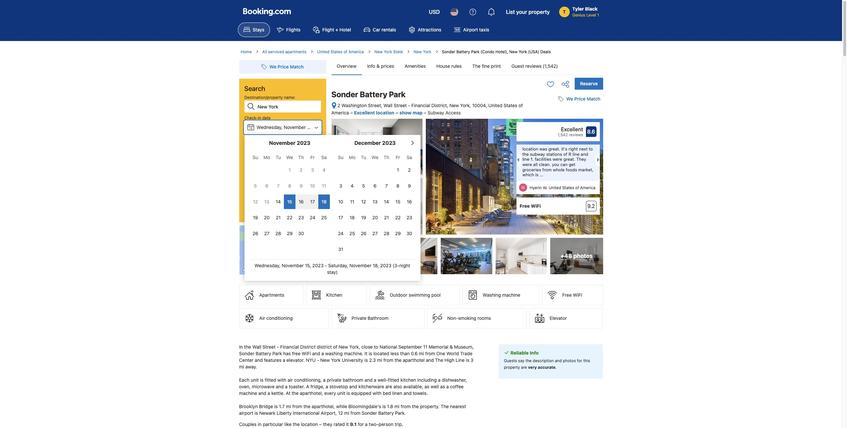 Task type: vqa. For each thing, say whether or not it's contained in the screenshot.


Task type: describe. For each thing, give the bounding box(es) containing it.
house rules
[[437, 63, 462, 69]]

from up 'international'
[[292, 404, 302, 410]]

mi down while
[[344, 411, 349, 416]]

attractions link
[[403, 23, 447, 37]]

description
[[533, 359, 554, 364]]

property.
[[420, 404, 440, 410]]

wall inside in the wall street - financial district district of new york, close to national september 11 memorial & museum, sonder battery park has free wifi and a washing machine. it is located less than 0.6 mi from one world trade center and features a elevator. nyu - new york university is 2.3 mi from the aparthotel and the high line is 3 mi away. each unit is fitted with air conditioning, a private bathroom and a well-fitted kitchen including a dishwasher, oven, microwave and a toaster. a fridge, a stovetop and kitchenware are also available, as well as a coffee machine and a kettle. at the aparthotel, every unit is equipped with bed linen and towels. brooklyn bridge is 1.7 mi from the aparthotel, while bloomingdale's is 1.8 mi from the property. the nearest airport is newark liberty international airport, 12 mi from sonder battery park.
[[252, 344, 261, 350]]

22 for 22 november 2023 option
[[287, 215, 293, 220]]

airport
[[239, 411, 253, 416]]

r
[[569, 152, 572, 157]]

18 December 2023 checkbox
[[347, 211, 358, 225]]

street,
[[368, 103, 383, 108]]

is down stovetop
[[347, 391, 350, 396]]

1 horizontal spatial were
[[553, 157, 563, 162]]

check- for in
[[244, 116, 258, 121]]

2 vertical spatial america
[[580, 185, 596, 190]]

(usa)
[[528, 49, 540, 54]]

is right it
[[369, 351, 372, 357]]

2 · from the left
[[291, 167, 292, 172]]

sonder battery park
[[332, 90, 406, 99]]

all
[[533, 162, 538, 167]]

the inside the fine print 'link'
[[473, 63, 481, 69]]

23 December 2023 checkbox
[[404, 211, 415, 225]]

grid for november
[[250, 151, 330, 241]]

state
[[393, 49, 403, 54]]

guests
[[504, 359, 517, 364]]

1 December 2023 checkbox
[[392, 163, 404, 177]]

bathroom
[[343, 377, 364, 383]]

16 December 2023 checkbox
[[404, 195, 415, 209]]

new right the "hotel),"
[[510, 49, 518, 54]]

from up park.
[[401, 404, 411, 410]]

we down 'december 2023' at the left
[[372, 155, 379, 160]]

entire homes & apartments
[[250, 180, 301, 185]]

of inside the 2 washington street, wall street - financial district, new york, 10004, united states of america
[[519, 103, 523, 108]]

1 horizontal spatial line
[[573, 152, 580, 157]]

16 for 16 december 2023 option in the top of the page
[[407, 199, 412, 205]]

4 for 4 november 2023 option at left top
[[323, 167, 326, 173]]

machine.
[[344, 351, 364, 357]]

0 vertical spatial info
[[367, 63, 375, 69]]

1 horizontal spatial info
[[530, 350, 539, 356]]

1 horizontal spatial with
[[373, 391, 382, 396]]

31
[[338, 247, 343, 252]]

overview link
[[332, 58, 362, 75]]

5 for 5 november 2023 'option'
[[254, 183, 257, 189]]

get
[[569, 162, 576, 167]]

price inside search section
[[278, 64, 289, 70]]

13 for 13 "option"
[[264, 199, 269, 205]]

black
[[585, 6, 598, 12]]

well
[[431, 384, 439, 390]]

29 for 29 'checkbox'
[[287, 231, 293, 236]]

private bathroom
[[352, 316, 389, 321]]

battery down 1.8 at the bottom
[[379, 411, 394, 416]]

2 vertical spatial united
[[549, 185, 561, 190]]

is inside location was great. it's right next to the subway stations of r line and line 1. facilities were great. they were all clean. you can get groceries from whole foods market, which is …
[[536, 172, 539, 177]]

november for wednesday, november 15, 2023
[[284, 124, 306, 130]]

amenities link
[[400, 58, 431, 75]]

and inside guests say the description and photos for this property are
[[555, 359, 562, 364]]

from inside location was great. it's right next to the subway stations of r line and line 1. facilities were great. they were all clean. you can get groceries from whole foods market, which is …
[[543, 167, 552, 172]]

26 December 2023 checkbox
[[358, 226, 370, 241]]

2 November 2023 checkbox
[[296, 163, 307, 177]]

america inside the 2 washington street, wall street - financial district, new york, 10004, united states of america
[[332, 110, 349, 115]]

5 for 5 december 2023 checkbox
[[362, 183, 365, 189]]

adults
[[251, 167, 265, 172]]

2 vertical spatial states
[[563, 185, 574, 190]]

less
[[391, 351, 399, 357]]

0.6
[[411, 351, 418, 357]]

towels.
[[413, 391, 428, 396]]

states inside the 2 washington street, wall street - financial district, new york, 10004, united states of america
[[504, 103, 518, 108]]

foods
[[566, 167, 577, 172]]

30 for the 30 december 2023 checkbox
[[407, 231, 412, 236]]

27 December 2023 checkbox
[[370, 226, 381, 241]]

29 for '29 december 2023' option on the bottom left
[[395, 231, 401, 236]]

usd
[[429, 9, 440, 15]]

1 horizontal spatial &
[[377, 63, 380, 69]]

wednesday, november 15, 2023
[[257, 124, 326, 130]]

december
[[355, 140, 381, 146]]

a down has
[[283, 358, 285, 363]]

in for check-
[[258, 116, 261, 121]]

hyerin
[[530, 185, 542, 190]]

2 washington street, wall street - financial district, new york, 10004, united states of america
[[332, 103, 523, 115]]

1 as from the left
[[425, 384, 430, 390]]

5 November 2023 checkbox
[[250, 179, 261, 193]]

excellent 1,542 reviews
[[558, 127, 583, 137]]

the inside location was great. it's right next to the subway stations of r line and line 1. facilities were great. they were all clean. you can get groceries from whole foods market, which is …
[[523, 152, 529, 157]]

elevator.
[[287, 358, 305, 363]]

0 horizontal spatial united states of america
[[317, 49, 364, 54]]

14 for 14 december 2023 option
[[384, 199, 389, 205]]

it
[[346, 422, 349, 427]]

park for sonder battery park (condo hotel), new york (usa) deals
[[471, 49, 480, 54]]

19 for 19 december 2023 checkbox
[[361, 215, 366, 220]]

house
[[437, 63, 450, 69]]

and down microwave
[[258, 391, 266, 396]]

11 inside in the wall street - financial district district of new york, close to national september 11 memorial & museum, sonder battery park has free wifi and a washing machine. it is located less than 0.6 mi from one world trade center and features a elevator. nyu - new york university is 2.3 mi from the aparthotel and the high line is 3 mi away. each unit is fitted with air conditioning, a private bathroom and a well-fitted kitchen including a dishwasher, oven, microwave and a toaster. a fridge, a stovetop and kitchenware are also available, as well as a coffee machine and a kettle. at the aparthotel, every unit is equipped with bed linen and towels. brooklyn bridge is 1.7 mi from the aparthotel, while bloomingdale's is 1.8 mi from the property. the nearest airport is newark liberty international airport, 12 mi from sonder battery park.
[[423, 344, 428, 350]]

8 for 8 option
[[288, 183, 291, 189]]

hotel
[[340, 27, 351, 32]]

2 inside the 2 washington street, wall street - financial district, new york, 10004, united states of america
[[338, 103, 340, 108]]

sa for december 2023
[[407, 155, 412, 160]]

15 November 2023 checkbox
[[284, 195, 296, 209]]

and down memorial
[[426, 358, 434, 363]]

stays link
[[238, 23, 270, 37]]

a left the coffee
[[447, 384, 449, 390]]

0 vertical spatial united
[[317, 49, 330, 54]]

at
[[286, 391, 291, 396]]

toaster.
[[289, 384, 305, 390]]

while
[[336, 404, 347, 410]]

mi right 1.7
[[286, 404, 291, 410]]

a down microwave
[[268, 391, 270, 396]]

0 vertical spatial location
[[376, 110, 395, 115]]

free wifi button
[[542, 285, 603, 306]]

1 inside tyler black genius level 1
[[598, 13, 599, 18]]

new up amenities
[[414, 49, 422, 54]]

guest reviews (1,542)
[[512, 63, 558, 69]]

december 2023
[[355, 140, 396, 146]]

of inside in the wall street - financial district district of new york, close to national september 11 memorial & museum, sonder battery park has free wifi and a washing machine. it is located less than 0.6 mi from one world trade center and features a elevator. nyu - new york university is 2.3 mi from the aparthotel and the high line is 3 mi away. each unit is fitted with air conditioning, a private bathroom and a well-fitted kitchen including a dishwasher, oven, microwave and a toaster. a fridge, a stovetop and kitchenware are also available, as well as a coffee machine and a kettle. at the aparthotel, every unit is equipped with bed linen and towels. brooklyn bridge is 1.7 mi from the aparthotel, while bloomingdale's is 1.8 mi from the property. the nearest airport is newark liberty international airport, 12 mi from sonder battery park.
[[333, 344, 338, 350]]

10004,
[[473, 103, 487, 108]]

kettle.
[[271, 391, 285, 396]]

25 December 2023 checkbox
[[347, 226, 358, 241]]

.
[[556, 365, 557, 370]]

16 cell
[[296, 193, 307, 209]]

25 for 25 checkbox
[[350, 231, 355, 236]]

center
[[239, 358, 254, 363]]

24 November 2023 checkbox
[[307, 211, 318, 225]]

new down the washing
[[320, 358, 330, 363]]

accurate
[[538, 365, 556, 370]]

28 November 2023 checkbox
[[273, 226, 284, 241]]

states inside 'united states of america' link
[[331, 49, 343, 54]]

10 for 10 december 2023 checkbox
[[338, 199, 343, 205]]

10 December 2023 checkbox
[[335, 195, 347, 209]]

21 December 2023 checkbox
[[381, 211, 392, 225]]

27 for "27 november 2023" option
[[264, 231, 270, 236]]

university
[[342, 358, 363, 363]]

airport
[[463, 27, 478, 32]]

2 inside button
[[247, 167, 250, 172]]

traveling
[[257, 189, 273, 194]]

2 inside option
[[300, 167, 303, 173]]

we down serviced
[[270, 64, 277, 70]]

– right map
[[424, 110, 427, 115]]

fine
[[482, 63, 490, 69]]

24 December 2023 checkbox
[[335, 226, 347, 241]]

8 December 2023 checkbox
[[392, 179, 404, 193]]

the fine print
[[473, 63, 501, 69]]

coffee
[[450, 384, 464, 390]]

20 November 2023 checkbox
[[261, 211, 273, 225]]

york left (usa)
[[519, 49, 527, 54]]

12 inside in the wall street - financial district district of new york, close to national september 11 memorial & museum, sonder battery park has free wifi and a washing machine. it is located less than 0.6 mi from one world trade center and features a elevator. nyu - new york university is 2.3 mi from the aparthotel and the high line is 3 mi away. each unit is fitted with air conditioning, a private bathroom and a well-fitted kitchen including a dishwasher, oven, microwave and a toaster. a fridge, a stovetop and kitchenware are also available, as well as a coffee machine and a kettle. at the aparthotel, every unit is equipped with bed linen and towels. brooklyn bridge is 1.7 mi from the aparthotel, while bloomingdale's is 1.8 mi from the property. the nearest airport is newark liberty international airport, 12 mi from sonder battery park.
[[338, 411, 343, 416]]

level
[[587, 13, 596, 18]]

and down bathroom
[[349, 384, 357, 390]]

destination/property name:
[[244, 95, 296, 100]]

person
[[379, 422, 394, 427]]

22 December 2023 checkbox
[[392, 211, 404, 225]]

is up microwave
[[260, 377, 264, 383]]

battery up features
[[256, 351, 271, 357]]

date for check-out date
[[265, 135, 274, 140]]

booking.com image
[[243, 8, 291, 16]]

- inside the "wednesday, november 15, 2023 - saturday, november 18, 2023 (3-night stay)"
[[325, 263, 327, 268]]

- up features
[[277, 344, 279, 350]]

bloomingdale's
[[349, 404, 381, 410]]

sonder down bloomingdale's
[[362, 411, 377, 416]]

your account menu tyler black genius level 1 element
[[559, 3, 602, 18]]

the right like
[[293, 422, 300, 427]]

1 horizontal spatial match
[[587, 96, 601, 102]]

1 vertical spatial we price match
[[567, 96, 601, 102]]

3 November 2023 checkbox
[[307, 163, 318, 177]]

3 inside in the wall street - financial district district of new york, close to national september 11 memorial & museum, sonder battery park has free wifi and a washing machine. it is located less than 0.6 mi from one world trade center and features a elevator. nyu - new york university is 2.3 mi from the aparthotel and the high line is 3 mi away. each unit is fitted with air conditioning, a private bathroom and a well-fitted kitchen including a dishwasher, oven, microwave and a toaster. a fridge, a stovetop and kitchenware are also available, as well as a coffee machine and a kettle. at the aparthotel, every unit is equipped with bed linen and towels. brooklyn bridge is 1.7 mi from the aparthotel, while bloomingdale's is 1.8 mi from the property. the nearest airport is newark liberty international airport, 12 mi from sonder battery park.
[[471, 358, 474, 363]]

2 vertical spatial the
[[441, 404, 449, 410]]

away.
[[246, 364, 257, 370]]

swimming
[[409, 292, 430, 298]]

mi down the center
[[239, 364, 244, 370]]

scored 9.2 element
[[586, 201, 597, 212]]

a up well
[[438, 377, 441, 383]]

- right the nyu
[[317, 358, 319, 363]]

24 for 24 'option'
[[338, 231, 344, 236]]

30 for the 30 november 2023 'option'
[[298, 231, 304, 236]]

and up kettle.
[[276, 384, 284, 390]]

rated excellent element
[[520, 126, 583, 133]]

& inside in the wall street - financial district district of new york, close to national september 11 memorial & museum, sonder battery park has free wifi and a washing machine. it is located less than 0.6 mi from one world trade center and features a elevator. nyu - new york university is 2.3 mi from the aparthotel and the high line is 3 mi away. each unit is fitted with air conditioning, a private bathroom and a well-fitted kitchen including a dishwasher, oven, microwave and a toaster. a fridge, a stovetop and kitchenware are also available, as well as a coffee machine and a kettle. at the aparthotel, every unit is equipped with bed linen and towels. brooklyn bridge is 1.7 mi from the aparthotel, while bloomingdale's is 1.8 mi from the property. the nearest airport is newark liberty international airport, 12 mi from sonder battery park.
[[450, 344, 453, 350]]

united inside the 2 washington street, wall street - financial district, new york, 10004, united states of america
[[489, 103, 503, 108]]

and inside location was great. it's right next to the subway stations of r line and line 1. facilities were great. they were all clean. you can get groceries from whole foods market, which is …
[[581, 152, 589, 157]]

0 vertical spatial night
[[249, 155, 258, 160]]

attractions
[[418, 27, 442, 32]]

sonder up washington
[[332, 90, 358, 99]]

a left two-
[[365, 422, 368, 427]]

the down less at the left bottom of page
[[395, 358, 402, 363]]

7 December 2023 checkbox
[[381, 179, 392, 193]]

0 horizontal spatial 15
[[249, 126, 253, 130]]

to inside location was great. it's right next to the subway stations of r line and line 1. facilities were great. they were all clean. you can get groceries from whole foods market, which is …
[[589, 146, 593, 152]]

new up info & prices
[[375, 49, 383, 54]]

rated
[[334, 422, 345, 427]]

8 November 2023 checkbox
[[284, 179, 296, 193]]

excellent inside excellent 1,542 reviews
[[561, 127, 583, 132]]

is right airport
[[255, 411, 258, 416]]

and down available,
[[404, 391, 412, 396]]

11 for 11 november 2023 option in the left top of the page
[[322, 183, 326, 189]]

sa for november 2023
[[321, 155, 327, 160]]

1 inside button
[[293, 167, 296, 172]]

air conditioning
[[259, 316, 293, 321]]

conditioning
[[267, 316, 293, 321]]

homes
[[262, 180, 275, 185]]

brooklyn
[[239, 404, 258, 410]]

located
[[374, 351, 389, 357]]

17 December 2023 checkbox
[[335, 211, 347, 225]]

search inside button
[[274, 204, 291, 210]]

9 December 2023 checkbox
[[404, 179, 415, 193]]

26 for 26 option
[[253, 231, 258, 236]]

15, for wednesday, november 15, 2023 - saturday, november 18, 2023 (3-night stay)
[[305, 263, 311, 268]]

oven,
[[239, 384, 251, 390]]

park for sonder battery park
[[389, 90, 406, 99]]

– down washington
[[350, 110, 353, 115]]

12 December 2023 checkbox
[[358, 195, 370, 209]]

su for december
[[338, 155, 344, 160]]

reliable info
[[511, 350, 539, 356]]

3 for 3 november 2023 checkbox
[[311, 167, 314, 173]]

park inside in the wall street - financial district district of new york, close to national september 11 memorial & museum, sonder battery park has free wifi and a washing machine. it is located less than 0.6 mi from one world trade center and features a elevator. nyu - new york university is 2.3 mi from the aparthotel and the high line is 3 mi away. each unit is fitted with air conditioning, a private bathroom and a well-fitted kitchen including a dishwasher, oven, microwave and a toaster. a fridge, a stovetop and kitchenware are also available, as well as a coffee machine and a kettle. at the aparthotel, every unit is equipped with bed linen and towels. brooklyn bridge is 1.7 mi from the aparthotel, while bloomingdale's is 1.8 mi from the property. the nearest airport is newark liberty international airport, 12 mi from sonder battery park.
[[273, 351, 282, 357]]

from down bloomingdale's
[[351, 411, 361, 416]]

1 vertical spatial united states of america
[[549, 185, 596, 190]]

11 for the 11 "option"
[[350, 199, 354, 205]]

is left 1.7
[[274, 404, 278, 410]]

we down saturday, november 18, 2023 at the left of page
[[286, 155, 293, 160]]

27 for 27 option
[[373, 231, 378, 236]]

district,
[[432, 103, 448, 108]]

microwave
[[252, 384, 275, 390]]

…
[[540, 172, 543, 177]]

a down district
[[322, 351, 324, 357]]

york, inside in the wall street - financial district district of new york, close to national september 11 memorial & museum, sonder battery park has free wifi and a washing machine. it is located less than 0.6 mi from one world trade center and features a elevator. nyu - new york university is 2.3 mi from the aparthotel and the high line is 3 mi away. each unit is fitted with air conditioning, a private bathroom and a well-fitted kitchen including a dishwasher, oven, microwave and a toaster. a fridge, a stovetop and kitchenware are also available, as well as a coffee machine and a kettle. at the aparthotel, every unit is equipped with bed linen and towels. brooklyn bridge is 1.7 mi from the aparthotel, while bloomingdale's is 1.8 mi from the property. the nearest airport is newark liberty international airport, 12 mi from sonder battery park.
[[350, 344, 360, 350]]

was
[[540, 146, 548, 152]]

we price match button inside search section
[[259, 61, 306, 73]]

14 November 2023 checkbox
[[273, 195, 284, 209]]

18 for 18 december 2023 checkbox
[[350, 215, 355, 220]]

new inside the 2 washington street, wall street - financial district, new york, 10004, united states of america
[[450, 103, 459, 108]]

private
[[352, 316, 367, 321]]

the right in
[[244, 344, 251, 350]]

0 vertical spatial search
[[244, 85, 265, 92]]

0 horizontal spatial were
[[523, 162, 532, 167]]

sonder battery park (condo hotel), new york (usa) deals link
[[442, 49, 551, 54]]

mo for december
[[349, 155, 356, 160]]

22 for 22 december 2023 option
[[395, 215, 401, 220]]

are inside in the wall street - financial district district of new york, close to national september 11 memorial & museum, sonder battery park has free wifi and a washing machine. it is located less than 0.6 mi from one world trade center and features a elevator. nyu - new york university is 2.3 mi from the aparthotel and the high line is 3 mi away. each unit is fitted with air conditioning, a private bathroom and a well-fitted kitchen including a dishwasher, oven, microwave and a toaster. a fridge, a stovetop and kitchenware are also available, as well as a coffee machine and a kettle. at the aparthotel, every unit is equipped with bed linen and towels. brooklyn bridge is 1.7 mi from the aparthotel, while bloomingdale's is 1.8 mi from the property. the nearest airport is newark liberty international airport, 12 mi from sonder battery park.
[[386, 384, 392, 390]]

0 horizontal spatial line
[[523, 157, 530, 162]]

free inside button
[[563, 292, 572, 298]]

the inside guests say the description and photos for this property are
[[526, 359, 532, 364]]

15 cell
[[284, 193, 296, 209]]

0 vertical spatial aparthotel,
[[300, 391, 323, 396]]

4 December 2023 checkbox
[[347, 179, 358, 193]]

street inside in the wall street - financial district district of new york, close to national september 11 memorial & museum, sonder battery park has free wifi and a washing machine. it is located less than 0.6 mi from one world trade center and features a elevator. nyu - new york university is 2.3 mi from the aparthotel and the high line is 3 mi away. each unit is fitted with air conditioning, a private bathroom and a well-fitted kitchen including a dishwasher, oven, microwave and a toaster. a fridge, a stovetop and kitchenware are also available, as well as a coffee machine and a kettle. at the aparthotel, every unit is equipped with bed linen and towels. brooklyn bridge is 1.7 mi from the aparthotel, while bloomingdale's is 1.8 mi from the property. the nearest airport is newark liberty international airport, 12 mi from sonder battery park.
[[263, 344, 276, 350]]

usd button
[[425, 4, 444, 20]]

20 for 20 checkbox
[[372, 215, 378, 220]]

reviews inside excellent 1,542 reviews
[[569, 132, 583, 137]]

it's
[[562, 146, 568, 152]]

& inside search section
[[276, 180, 279, 185]]

november for saturday, november 18, 2023
[[278, 144, 300, 150]]

and up the nyu
[[312, 351, 320, 357]]

– left "they" on the left bottom
[[319, 422, 322, 427]]

6 November 2023 checkbox
[[261, 179, 273, 193]]

mi right 1.8 at the bottom
[[395, 404, 400, 410]]

2 inside option
[[408, 167, 411, 173]]

10 for 10 november 2023 option
[[310, 183, 315, 189]]

th for november
[[298, 155, 304, 160]]

is left 1.8 at the bottom
[[383, 404, 386, 410]]

1 November 2023 checkbox
[[284, 163, 296, 177]]

wifi inside button
[[573, 292, 582, 298]]

1 vertical spatial we price match button
[[556, 93, 603, 105]]

17 for 17 option at the left
[[339, 215, 343, 220]]

your
[[517, 9, 527, 15]]

0 horizontal spatial free wifi
[[520, 203, 541, 209]]

26 November 2023 checkbox
[[250, 226, 261, 241]]

17 for 17 option on the top
[[310, 199, 315, 205]]

street inside the 2 washington street, wall street - financial district, new york, 10004, united states of america
[[394, 103, 407, 108]]

like
[[284, 422, 292, 427]]

13 December 2023 checkbox
[[370, 195, 381, 209]]

– left show
[[396, 110, 399, 115]]

0 vertical spatial photos
[[574, 253, 593, 260]]

trip.
[[395, 422, 403, 427]]

+
[[336, 27, 338, 32]]

saturday, november 18, 2023
[[257, 144, 320, 150]]

flight + hotel link
[[308, 23, 357, 37]]

sonder battery park (condo hotel), new york (usa) deals
[[442, 49, 551, 54]]

18, inside the "wednesday, november 15, 2023 - saturday, november 18, 2023 (3-night stay)"
[[373, 263, 379, 268]]

is down trade
[[466, 358, 470, 363]]

aparthotel
[[403, 358, 425, 363]]

1.8
[[387, 404, 393, 410]]

0 vertical spatial wifi
[[531, 203, 541, 209]]

0 vertical spatial apartments
[[285, 49, 307, 54]]

the down toaster.
[[292, 391, 299, 396]]

16 November 2023 checkbox
[[296, 195, 307, 209]]

a up at
[[285, 384, 288, 390]]

york inside in the wall street - financial district district of new york, close to national september 11 memorial & museum, sonder battery park has free wifi and a washing machine. it is located less than 0.6 mi from one world trade center and features a elevator. nyu - new york university is 2.3 mi from the aparthotel and the high line is 3 mi away. each unit is fitted with air conditioning, a private bathroom and a well-fitted kitchen including a dishwasher, oven, microwave and a toaster. a fridge, a stovetop and kitchenware are also available, as well as a coffee machine and a kettle. at the aparthotel, every unit is equipped with bed linen and towels. brooklyn bridge is 1.7 mi from the aparthotel, while bloomingdale's is 1.8 mi from the property. the nearest airport is newark liberty international airport, 12 mi from sonder battery park.
[[331, 358, 341, 363]]

29 December 2023 checkbox
[[392, 226, 404, 241]]

1 horizontal spatial property
[[529, 9, 550, 15]]

and up kitchenware
[[365, 377, 373, 383]]

check- for out
[[244, 135, 258, 140]]

28 for the 28 checkbox
[[384, 231, 390, 236]]

we up excellent 1,542 reviews
[[567, 96, 573, 102]]

of inside location was great. it's right next to the subway stations of r line and line 1. facilities were great. they were all clean. you can get groceries from whole foods market, which is …
[[564, 152, 568, 157]]

8.6
[[587, 129, 595, 135]]

grid for december
[[335, 151, 415, 257]]

wifi inside in the wall street - financial district district of new york, close to national september 11 memorial & museum, sonder battery park has free wifi and a washing machine. it is located less than 0.6 mi from one world trade center and features a elevator. nyu - new york university is 2.3 mi from the aparthotel and the high line is 3 mi away. each unit is fitted with air conditioning, a private bathroom and a well-fitted kitchen including a dishwasher, oven, microwave and a toaster. a fridge, a stovetop and kitchenware are also available, as well as a coffee machine and a kettle. at the aparthotel, every unit is equipped with bed linen and towels. brooklyn bridge is 1.7 mi from the aparthotel, while bloomingdale's is 1.8 mi from the property. the nearest airport is newark liberty international airport, 12 mi from sonder battery park.
[[302, 351, 311, 357]]

sonder up house rules
[[442, 49, 456, 54]]

1 horizontal spatial price
[[575, 96, 586, 102]]

new up the washing
[[339, 344, 348, 350]]

very
[[528, 365, 537, 370]]

fr for december 2023
[[396, 155, 400, 160]]



Task type: locate. For each thing, give the bounding box(es) containing it.
free wifi
[[520, 203, 541, 209], [563, 292, 582, 298]]

1 horizontal spatial united states of america
[[549, 185, 596, 190]]

1 horizontal spatial wall
[[384, 103, 393, 108]]

28 right "27 november 2023" option
[[276, 231, 281, 236]]

20 inside checkbox
[[372, 215, 378, 220]]

financial up has
[[280, 344, 299, 350]]

15, up november 2023 at the left top of page
[[307, 124, 313, 130]]

night inside the "wednesday, november 15, 2023 - saturday, november 18, 2023 (3-night stay)"
[[400, 263, 410, 268]]

- inside the 2 washington street, wall street - financial district, new york, 10004, united states of america
[[408, 103, 410, 108]]

0 horizontal spatial 5
[[254, 183, 257, 189]]

nearest
[[450, 404, 466, 410]]

1 horizontal spatial unit
[[337, 391, 345, 396]]

0 vertical spatial excellent
[[354, 110, 375, 115]]

10 November 2023 checkbox
[[307, 179, 318, 193]]

financial inside the 2 washington street, wall street - financial district, new york, 10004, united states of america
[[412, 103, 430, 108]]

15, for wednesday, november 15, 2023
[[307, 124, 313, 130]]

district
[[317, 344, 332, 350]]

apartments inside search section
[[280, 180, 301, 185]]

28 inside option
[[276, 231, 281, 236]]

1 horizontal spatial free
[[563, 292, 572, 298]]

23 for 23 november 2023 checkbox
[[298, 215, 304, 220]]

check-
[[244, 116, 258, 121], [244, 135, 258, 140]]

1 th from the left
[[298, 155, 304, 160]]

1 vertical spatial 10
[[338, 199, 343, 205]]

2 left 3 november 2023 checkbox
[[300, 167, 303, 173]]

newark
[[259, 411, 276, 416]]

1 vertical spatial 18
[[350, 215, 355, 220]]

grid
[[250, 151, 330, 241], [335, 151, 415, 257]]

18 right 17 option at the left
[[350, 215, 355, 220]]

1 16 from the left
[[299, 199, 304, 205]]

match down all serviced apartments link
[[290, 64, 304, 70]]

28 inside checkbox
[[384, 231, 390, 236]]

0 horizontal spatial 6
[[265, 183, 268, 189]]

31 December 2023 checkbox
[[335, 242, 347, 257]]

11 inside "option"
[[350, 199, 354, 205]]

23 right 22 december 2023 option
[[407, 215, 412, 220]]

1 horizontal spatial 11
[[350, 199, 354, 205]]

26 for 26 december 2023 option on the left bottom of the page
[[361, 231, 367, 236]]

in for couples
[[258, 422, 262, 427]]

tu for november 2023
[[276, 155, 281, 160]]

15 for 15 december 2023 option
[[396, 199, 401, 205]]

0 horizontal spatial 4
[[323, 167, 326, 173]]

subway
[[530, 152, 545, 157]]

search up destination/property
[[244, 85, 265, 92]]

0 vertical spatial great.
[[549, 146, 560, 152]]

free wifi up elevator button
[[563, 292, 582, 298]]

5 inside checkbox
[[362, 183, 365, 189]]

1 horizontal spatial great.
[[564, 157, 575, 162]]

every
[[324, 391, 336, 396]]

has
[[283, 351, 291, 357]]

taxis
[[479, 27, 489, 32]]

23 for 23 "option"
[[407, 215, 412, 220]]

14 inside option
[[384, 199, 389, 205]]

to inside in the wall street - financial district district of new york, close to national september 11 memorial & museum, sonder battery park has free wifi and a washing machine. it is located less than 0.6 mi from one world trade center and features a elevator. nyu - new york university is 2.3 mi from the aparthotel and the high line is 3 mi away. each unit is fitted with air conditioning, a private bathroom and a well-fitted kitchen including a dishwasher, oven, microwave and a toaster. a fridge, a stovetop and kitchenware are also available, as well as a coffee machine and a kettle. at the aparthotel, every unit is equipped with bed linen and towels. brooklyn bridge is 1.7 mi from the aparthotel, while bloomingdale's is 1.8 mi from the property. the nearest airport is newark liberty international airport, 12 mi from sonder battery park.
[[374, 344, 378, 350]]

fr for november 2023
[[311, 155, 315, 160]]

4 inside option
[[323, 167, 326, 173]]

0 horizontal spatial price
[[278, 64, 289, 70]]

2 22 from the left
[[395, 215, 401, 220]]

property inside guests say the description and photos for this property are
[[504, 365, 520, 370]]

1 horizontal spatial united
[[489, 103, 503, 108]]

11
[[322, 183, 326, 189], [350, 199, 354, 205], [423, 344, 428, 350]]

15, inside the "wednesday, november 15, 2023 - saturday, november 18, 2023 (3-night stay)"
[[305, 263, 311, 268]]

2 horizontal spatial wifi
[[573, 292, 582, 298]]

wednesday,
[[257, 124, 283, 130], [255, 263, 281, 268]]

0 vertical spatial 24
[[310, 215, 316, 220]]

16 right 15 november 2023 checkbox on the left
[[299, 199, 304, 205]]

21 for 21 checkbox on the left of page
[[384, 215, 389, 220]]

a up every
[[326, 384, 328, 390]]

1 horizontal spatial we price match button
[[556, 93, 603, 105]]

1 horizontal spatial fr
[[396, 155, 400, 160]]

for inside search section
[[275, 189, 280, 194]]

price down all serviced apartments link
[[278, 64, 289, 70]]

0 horizontal spatial 27
[[264, 231, 270, 236]]

wall inside the 2 washington street, wall street - financial district, new york, 10004, united states of america
[[384, 103, 393, 108]]

29 left the 30 november 2023 'option'
[[287, 231, 293, 236]]

washington
[[342, 103, 367, 108]]

1 vertical spatial location
[[523, 146, 539, 152]]

apartments
[[259, 292, 284, 298]]

0 horizontal spatial tu
[[276, 155, 281, 160]]

6 December 2023 checkbox
[[370, 179, 381, 193]]

1 9 from the left
[[300, 183, 303, 189]]

a up fridge,
[[323, 377, 326, 383]]

machine right washing in the right of the page
[[502, 292, 521, 298]]

property right your
[[529, 9, 550, 15]]

machine inside in the wall street - financial district district of new york, close to national september 11 memorial & museum, sonder battery park has free wifi and a washing machine. it is located less than 0.6 mi from one world trade center and features a elevator. nyu - new york university is 2.3 mi from the aparthotel and the high line is 3 mi away. each unit is fitted with air conditioning, a private bathroom and a well-fitted kitchen including a dishwasher, oven, microwave and a toaster. a fridge, a stovetop and kitchenware are also available, as well as a coffee machine and a kettle. at the aparthotel, every unit is equipped with bed linen and towels. brooklyn bridge is 1.7 mi from the aparthotel, while bloomingdale's is 1.8 mi from the property. the nearest airport is newark liberty international airport, 12 mi from sonder battery park.
[[239, 391, 257, 396]]

subway
[[428, 110, 444, 115]]

tu for december 2023
[[361, 155, 366, 160]]

2 horizontal spatial park
[[471, 49, 480, 54]]

1 horizontal spatial for
[[358, 422, 364, 427]]

1 14 from the left
[[276, 199, 281, 205]]

2 sa from the left
[[407, 155, 412, 160]]

great. up "foods" at the right
[[564, 157, 575, 162]]

1 horizontal spatial 4
[[351, 183, 354, 189]]

0 vertical spatial wednesday,
[[257, 124, 283, 130]]

previous image
[[515, 158, 519, 162]]

1 28 from the left
[[276, 231, 281, 236]]

next image
[[597, 158, 601, 162]]

3 for the 3 december 2023 'checkbox' at the top left of page
[[339, 183, 342, 189]]

2 21 from the left
[[384, 215, 389, 220]]

2 right 1 december 2023 option
[[408, 167, 411, 173]]

available,
[[404, 384, 423, 390]]

9 inside 9 checkbox
[[408, 183, 411, 189]]

(condo
[[481, 49, 495, 54]]

& left prices
[[377, 63, 380, 69]]

1 fitted from the left
[[265, 377, 276, 383]]

6 for 6 option
[[374, 183, 377, 189]]

20 left 21 checkbox on the left of page
[[372, 215, 378, 220]]

all
[[262, 49, 267, 54]]

united down whole
[[549, 185, 561, 190]]

with
[[277, 377, 286, 383], [373, 391, 382, 396]]

4 right the 3 december 2023 'checkbox' at the top left of page
[[351, 183, 354, 189]]

2 20 from the left
[[372, 215, 378, 220]]

outdoor
[[390, 292, 408, 298]]

th up room
[[298, 155, 304, 160]]

wednesday, up out
[[257, 124, 283, 130]]

(1,542)
[[543, 63, 558, 69]]

19 left 20 option
[[253, 215, 258, 220]]

tyler black genius level 1
[[573, 6, 599, 18]]

1 5 from the left
[[254, 183, 257, 189]]

18 November 2023 checkbox
[[318, 195, 330, 209]]

date
[[262, 116, 271, 121], [265, 135, 274, 140]]

for left this
[[577, 359, 582, 364]]

1 horizontal spatial 19
[[361, 215, 366, 220]]

excellent left scored 8.6 element
[[561, 127, 583, 132]]

3-
[[244, 155, 249, 160]]

from left you
[[543, 167, 552, 172]]

0 horizontal spatial with
[[277, 377, 286, 383]]

1 horizontal spatial street
[[394, 103, 407, 108]]

15 right 14 december 2023 option
[[396, 199, 401, 205]]

2 fitted from the left
[[388, 377, 399, 383]]

20 December 2023 checkbox
[[370, 211, 381, 225]]

1 vertical spatial machine
[[239, 391, 257, 396]]

6 for '6 november 2023' checkbox
[[265, 183, 268, 189]]

kitchen button
[[306, 285, 367, 306]]

30 inside the 30 november 2023 'option'
[[298, 231, 304, 236]]

1 horizontal spatial 21
[[384, 215, 389, 220]]

york down the washing
[[331, 358, 341, 363]]

reserve
[[580, 81, 598, 86]]

free wifi inside button
[[563, 292, 582, 298]]

18 for 18 november 2023 checkbox
[[322, 199, 327, 205]]

november inside saturday, november 18, 2023 button
[[278, 144, 300, 150]]

1 13 from the left
[[264, 199, 269, 205]]

1 vertical spatial 17
[[339, 215, 343, 220]]

which
[[523, 172, 534, 177]]

2 horizontal spatial 11
[[423, 344, 428, 350]]

2 fr from the left
[[396, 155, 400, 160]]

9 for 9 checkbox
[[408, 183, 411, 189]]

2 horizontal spatial for
[[577, 359, 582, 364]]

aparthotel, up airport,
[[312, 404, 335, 410]]

28 December 2023 checkbox
[[381, 226, 392, 241]]

match inside search section
[[290, 64, 304, 70]]

with left air
[[277, 377, 286, 383]]

search section
[[237, 55, 421, 281]]

bed
[[383, 391, 391, 396]]

air
[[288, 377, 293, 383]]

30 November 2023 checkbox
[[296, 226, 307, 241]]

12 inside 12 december 2023 option
[[361, 199, 366, 205]]

it
[[365, 351, 368, 357]]

1 vertical spatial the
[[435, 358, 443, 363]]

1 tu from the left
[[276, 155, 281, 160]]

20 right 19 checkbox
[[264, 215, 270, 220]]

york up amenities
[[423, 49, 432, 54]]

29
[[287, 231, 293, 236], [395, 231, 401, 236]]

1 horizontal spatial 3
[[339, 183, 342, 189]]

0 vertical spatial date
[[262, 116, 271, 121]]

line
[[573, 152, 580, 157], [523, 157, 530, 162]]

show
[[400, 110, 412, 115]]

1 23 from the left
[[298, 215, 304, 220]]

and up away.
[[255, 358, 263, 363]]

0 vertical spatial states
[[331, 49, 343, 54]]

1 sa from the left
[[321, 155, 327, 160]]

saturday, november 18, 2023 button
[[244, 141, 321, 154]]

1 vertical spatial 24
[[338, 231, 344, 236]]

12 inside "12" option
[[253, 199, 258, 205]]

3 inside checkbox
[[311, 167, 314, 173]]

24 for 24 option
[[310, 215, 316, 220]]

14 December 2023 checkbox
[[381, 195, 392, 209]]

0 horizontal spatial free
[[520, 203, 530, 209]]

4 November 2023 checkbox
[[318, 163, 330, 177]]

the left 1.
[[523, 152, 529, 157]]

1 grid from the left
[[250, 151, 330, 241]]

0 vertical spatial check-
[[244, 116, 258, 121]]

15 for 15 november 2023 checkbox on the left
[[287, 199, 292, 205]]

as down including
[[425, 384, 430, 390]]

1 6 from the left
[[265, 183, 268, 189]]

1 horizontal spatial 14
[[384, 199, 389, 205]]

liberty
[[277, 411, 292, 416]]

check-in date
[[244, 116, 271, 121]]

the down towels.
[[412, 404, 419, 410]]

equipped
[[351, 391, 372, 396]]

1 horizontal spatial 22
[[395, 215, 401, 220]]

9 right 8 option
[[300, 183, 303, 189]]

states down "foods" at the right
[[563, 185, 574, 190]]

7 November 2023 checkbox
[[273, 179, 284, 193]]

2 13 from the left
[[373, 199, 378, 205]]

saturday, inside the "wednesday, november 15, 2023 - saturday, november 18, 2023 (3-night stay)"
[[328, 263, 348, 268]]

scored 8.6 element
[[586, 127, 597, 137]]

23 left 24 option
[[298, 215, 304, 220]]

1 vertical spatial 18,
[[373, 263, 379, 268]]

2 8 from the left
[[397, 183, 400, 189]]

0 horizontal spatial ·
[[266, 167, 267, 172]]

states up 'overview' at the left top of page
[[331, 49, 343, 54]]

21 November 2023 checkbox
[[273, 211, 284, 225]]

2 19 from the left
[[361, 215, 366, 220]]

1 su from the left
[[253, 155, 258, 160]]

0 vertical spatial unit
[[251, 377, 259, 383]]

2 27 from the left
[[373, 231, 378, 236]]

is left 2.3
[[365, 358, 368, 363]]

airport,
[[321, 411, 337, 416]]

2 mo from the left
[[349, 155, 356, 160]]

14 right 13 december 2023 checkbox
[[384, 199, 389, 205]]

24 right 23 november 2023 checkbox
[[310, 215, 316, 220]]

12 for "12" option
[[253, 199, 258, 205]]

financial inside in the wall street - financial district district of new york, close to national september 11 memorial & museum, sonder battery park has free wifi and a washing machine. it is located less than 0.6 mi from one world trade center and features a elevator. nyu - new york university is 2.3 mi from the aparthotel and the high line is 3 mi away. each unit is fitted with air conditioning, a private bathroom and a well-fitted kitchen including a dishwasher, oven, microwave and a toaster. a fridge, a stovetop and kitchenware are also available, as well as a coffee machine and a kettle. at the aparthotel, every unit is equipped with bed linen and towels. brooklyn bridge is 1.7 mi from the aparthotel, while bloomingdale's is 1.8 mi from the property. the nearest airport is newark liberty international airport, 12 mi from sonder battery park.
[[280, 344, 299, 350]]

1 horizontal spatial su
[[338, 155, 344, 160]]

12 down while
[[338, 411, 343, 416]]

15 inside 15 november 2023 checkbox
[[287, 199, 292, 205]]

1 29 from the left
[[287, 231, 293, 236]]

1 21 from the left
[[276, 215, 281, 220]]

(3-
[[393, 263, 400, 268]]

1 20 from the left
[[264, 215, 270, 220]]

hotel),
[[496, 49, 508, 54]]

17 left 18 december 2023 checkbox
[[339, 215, 343, 220]]

su for november
[[253, 155, 258, 160]]

24 inside option
[[310, 215, 316, 220]]

reviews down (usa)
[[526, 63, 542, 69]]

1 26 from the left
[[253, 231, 258, 236]]

tu down december
[[361, 155, 366, 160]]

0 vertical spatial we price match button
[[259, 61, 306, 73]]

th
[[298, 155, 304, 160], [384, 155, 389, 160]]

0 horizontal spatial 7
[[277, 183, 280, 189]]

york left 'state'
[[384, 49, 392, 54]]

we price match inside search section
[[270, 64, 304, 70]]

with down kitchenware
[[373, 391, 382, 396]]

1 horizontal spatial states
[[504, 103, 518, 108]]

date up out
[[262, 116, 271, 121]]

0 horizontal spatial saturday,
[[257, 144, 277, 150]]

2 6 from the left
[[374, 183, 377, 189]]

17 November 2023 checkbox
[[307, 195, 318, 209]]

2 grid from the left
[[335, 151, 415, 257]]

18 right 17 option on the top
[[322, 199, 327, 205]]

search button
[[244, 199, 321, 215]]

2 14 from the left
[[384, 199, 389, 205]]

9 November 2023 checkbox
[[296, 179, 307, 193]]

14 right 13 "option"
[[276, 199, 281, 205]]

location inside location was great. it's right next to the subway stations of r line and line 1. facilities were great. they were all clean. you can get groceries from whole foods market, which is …
[[523, 146, 539, 152]]

9.2
[[588, 203, 595, 209]]

22 November 2023 checkbox
[[284, 211, 296, 225]]

machine inside 'button'
[[502, 292, 521, 298]]

0 horizontal spatial are
[[386, 384, 392, 390]]

1 horizontal spatial 20
[[372, 215, 378, 220]]

guest reviews (1,542) link
[[506, 58, 563, 75]]

non-
[[448, 316, 458, 321]]

in inside search section
[[258, 116, 261, 121]]

8 up work
[[288, 183, 291, 189]]

29 inside option
[[395, 231, 401, 236]]

0 vertical spatial financial
[[412, 103, 430, 108]]

1 mo from the left
[[264, 155, 270, 160]]

12 for 12 december 2023 option
[[361, 199, 366, 205]]

wednesday, for wednesday, november 15, 2023
[[257, 124, 283, 130]]

2 th from the left
[[384, 155, 389, 160]]

1 horizontal spatial 24
[[338, 231, 344, 236]]

washing machine button
[[463, 285, 540, 306]]

18 cell
[[318, 193, 330, 209]]

0 horizontal spatial location
[[301, 422, 318, 427]]

print
[[491, 63, 501, 69]]

1 horizontal spatial 6
[[374, 183, 377, 189]]

8 right 7 december 2023 option
[[397, 183, 400, 189]]

stations
[[547, 152, 562, 157]]

1,542
[[558, 132, 568, 137]]

17 inside "cell"
[[310, 199, 315, 205]]

18, inside button
[[301, 144, 307, 150]]

25 for 25 november 2023 checkbox
[[321, 215, 327, 220]]

1 horizontal spatial ·
[[291, 167, 292, 172]]

0 horizontal spatial fitted
[[265, 377, 276, 383]]

0 vertical spatial to
[[589, 146, 593, 152]]

11 December 2023 checkbox
[[347, 195, 358, 209]]

1 vertical spatial unit
[[337, 391, 345, 396]]

destination/property
[[244, 95, 283, 100]]

2 30 from the left
[[407, 231, 412, 236]]

5 inside 'option'
[[254, 183, 257, 189]]

the up 'international'
[[304, 404, 311, 410]]

12 right the 11 "option"
[[361, 199, 366, 205]]

we
[[270, 64, 277, 70], [567, 96, 573, 102], [286, 155, 293, 160], [372, 155, 379, 160]]

2 tu from the left
[[361, 155, 366, 160]]

each
[[239, 377, 250, 383]]

0 horizontal spatial 8
[[288, 183, 291, 189]]

6 inside option
[[374, 183, 377, 189]]

1 in from the top
[[258, 116, 261, 121]]

11 November 2023 checkbox
[[318, 179, 330, 193]]

unit right each
[[251, 377, 259, 383]]

3 December 2023 checkbox
[[335, 179, 347, 193]]

23 inside "option"
[[407, 215, 412, 220]]

27 November 2023 checkbox
[[261, 226, 273, 241]]

kitchenware
[[359, 384, 384, 390]]

great. left it's
[[549, 146, 560, 152]]

0 vertical spatial match
[[290, 64, 304, 70]]

york, inside the 2 washington street, wall street - financial district, new york, 10004, united states of america
[[460, 103, 471, 108]]

guests say the description and photos for this property are
[[504, 359, 590, 370]]

sonder up the center
[[239, 351, 255, 357]]

1 vertical spatial 11
[[350, 199, 354, 205]]

7
[[277, 183, 280, 189], [385, 183, 388, 189]]

6 up traveling
[[265, 183, 268, 189]]

14 inside checkbox
[[276, 199, 281, 205]]

1 horizontal spatial financial
[[412, 103, 430, 108]]

1 19 from the left
[[253, 215, 258, 220]]

1 27 from the left
[[264, 231, 270, 236]]

13 inside checkbox
[[373, 199, 378, 205]]

2 December 2023 checkbox
[[404, 163, 415, 177]]

0 horizontal spatial machine
[[239, 391, 257, 396]]

were
[[553, 157, 563, 162], [523, 162, 532, 167]]

aparthotel, down the a
[[300, 391, 323, 396]]

2 su from the left
[[338, 155, 344, 160]]

from left one
[[425, 351, 435, 357]]

bathroom
[[368, 316, 389, 321]]

1 horizontal spatial 10
[[338, 199, 343, 205]]

0 horizontal spatial wall
[[252, 344, 261, 350]]

20 inside option
[[264, 215, 270, 220]]

4 for 4 checkbox at the top
[[351, 183, 354, 189]]

1 horizontal spatial saturday,
[[328, 263, 348, 268]]

facilities
[[535, 157, 552, 162]]

street up – excellent location – show map – subway access
[[394, 103, 407, 108]]

28 for 28 option
[[276, 231, 281, 236]]

11 left 12 december 2023 option
[[350, 199, 354, 205]]

12 November 2023 checkbox
[[250, 195, 261, 209]]

0 vertical spatial america
[[349, 49, 364, 54]]

reliable
[[511, 350, 529, 356]]

15 inside 15 december 2023 option
[[396, 199, 401, 205]]

november for wednesday, november 15, 2023 - saturday, november 18, 2023 (3-night stay)
[[282, 263, 304, 268]]

price
[[278, 64, 289, 70], [575, 96, 586, 102]]

0 horizontal spatial for
[[275, 189, 280, 194]]

out
[[258, 135, 264, 140]]

7 inside option
[[385, 183, 388, 189]]

york, left 10004,
[[460, 103, 471, 108]]

10 inside option
[[310, 183, 315, 189]]

2023
[[315, 124, 326, 130], [297, 140, 310, 146], [382, 140, 396, 146], [309, 144, 320, 150], [312, 263, 324, 268], [380, 263, 392, 268]]

2 26 from the left
[[361, 231, 367, 236]]

14 for 14 november 2023 checkbox
[[276, 199, 281, 205]]

3 inside 'checkbox'
[[339, 183, 342, 189]]

wednesday, for wednesday, november 15, 2023 - saturday, november 18, 2023 (3-night stay)
[[255, 263, 281, 268]]

17 cell
[[307, 193, 318, 209]]

2 as from the left
[[440, 384, 445, 390]]

13 for 13 december 2023 checkbox
[[373, 199, 378, 205]]

23 inside checkbox
[[298, 215, 304, 220]]

24 inside 'option'
[[338, 231, 344, 236]]

19 December 2023 checkbox
[[358, 211, 370, 225]]

york,
[[460, 103, 471, 108], [350, 344, 360, 350]]

non-smoking rooms
[[448, 316, 491, 321]]

1 vertical spatial check-
[[244, 135, 258, 140]]

1 22 from the left
[[287, 215, 293, 220]]

19 November 2023 checkbox
[[250, 211, 261, 225]]

1 fr from the left
[[311, 155, 315, 160]]

2 29 from the left
[[395, 231, 401, 236]]

1.7
[[279, 404, 285, 410]]

1 horizontal spatial 18
[[350, 215, 355, 220]]

1 vertical spatial street
[[263, 344, 276, 350]]

saturday, inside button
[[257, 144, 277, 150]]

11 inside option
[[322, 183, 326, 189]]

2 5 from the left
[[362, 183, 365, 189]]

are down say
[[521, 365, 527, 370]]

18 inside cell
[[322, 199, 327, 205]]

as
[[425, 384, 430, 390], [440, 384, 445, 390]]

1 8 from the left
[[288, 183, 291, 189]]

& right homes
[[276, 180, 279, 185]]

21 for 21 option
[[276, 215, 281, 220]]

23 November 2023 checkbox
[[296, 211, 307, 225]]

2 7 from the left
[[385, 183, 388, 189]]

29 right the 28 checkbox
[[395, 231, 401, 236]]

2 in from the top
[[258, 422, 262, 427]]

0 horizontal spatial unit
[[251, 377, 259, 383]]

0 horizontal spatial reviews
[[526, 63, 542, 69]]

are inside guests say the description and photos for this property are
[[521, 365, 527, 370]]

21 inside option
[[276, 215, 281, 220]]

th down 'december 2023' at the left
[[384, 155, 389, 160]]

18
[[322, 199, 327, 205], [350, 215, 355, 220]]

date for check-in date
[[262, 116, 271, 121]]

location down 'street,'
[[376, 110, 395, 115]]

5 December 2023 checkbox
[[358, 179, 370, 193]]

0 vertical spatial are
[[521, 365, 527, 370]]

2 23 from the left
[[407, 215, 412, 220]]

click to open map view image
[[332, 102, 337, 109]]

photos left this
[[563, 359, 576, 364]]

16 inside cell
[[299, 199, 304, 205]]

th for december
[[384, 155, 389, 160]]

8 for 8 december 2023 option
[[397, 183, 400, 189]]

7 inside option
[[277, 183, 280, 189]]

7 for 7 option
[[277, 183, 280, 189]]

battery up rules
[[457, 49, 470, 54]]

line
[[456, 358, 465, 363]]

from down less at the left bottom of page
[[384, 358, 394, 363]]

· left 2 option
[[291, 167, 292, 172]]

mi down located
[[377, 358, 382, 363]]

4 inside checkbox
[[351, 183, 354, 189]]

2
[[338, 103, 340, 108], [247, 167, 250, 172], [300, 167, 303, 173], [408, 167, 411, 173]]

21 left 22 december 2023 option
[[384, 215, 389, 220]]

free
[[292, 351, 301, 357]]

8 inside option
[[288, 183, 291, 189]]

battery up 'street,'
[[360, 90, 387, 99]]

30 inside the 30 december 2023 checkbox
[[407, 231, 412, 236]]

they
[[577, 157, 587, 162]]

mi right 0.6
[[419, 351, 424, 357]]

a up kitchenware
[[374, 377, 377, 383]]

- up show
[[408, 103, 410, 108]]

18, left (3-
[[373, 263, 379, 268]]

29 November 2023 checkbox
[[284, 226, 296, 241]]

0 horizontal spatial 14
[[276, 199, 281, 205]]

mo for november
[[264, 155, 270, 160]]

9 for '9' option
[[300, 183, 303, 189]]

machine down oven,
[[239, 391, 257, 396]]

26 left "27 november 2023" option
[[253, 231, 258, 236]]

1 vertical spatial great.
[[564, 157, 575, 162]]

29 inside 'checkbox'
[[287, 231, 293, 236]]

1 vertical spatial info
[[530, 350, 539, 356]]

1 horizontal spatial night
[[400, 263, 410, 268]]

15 December 2023 checkbox
[[392, 195, 404, 209]]

13 November 2023 checkbox
[[261, 195, 273, 209]]

1 vertical spatial 3
[[339, 183, 342, 189]]

26 right 25 checkbox
[[361, 231, 367, 236]]

Where are you going? field
[[255, 101, 321, 113]]

1 check- from the top
[[244, 116, 258, 121]]

2 check- from the top
[[244, 135, 258, 140]]

flight
[[322, 27, 334, 32]]

30 December 2023 checkbox
[[404, 226, 415, 241]]

25 November 2023 checkbox
[[318, 211, 330, 225]]

1 vertical spatial property
[[504, 365, 520, 370]]

stays
[[253, 27, 264, 32]]

location up 1.
[[523, 146, 539, 152]]

19 for 19 checkbox
[[253, 215, 258, 220]]

1 vertical spatial apartments
[[280, 180, 301, 185]]

1 vertical spatial to
[[374, 344, 378, 350]]

america up 'overview' at the left top of page
[[349, 49, 364, 54]]

all serviced apartments link
[[262, 49, 307, 55]]

united states of america up 'overview' at the left top of page
[[317, 49, 364, 54]]

1 vertical spatial aparthotel,
[[312, 404, 335, 410]]

airport taxis
[[463, 27, 489, 32]]

6 inside checkbox
[[265, 183, 268, 189]]

& up world
[[450, 344, 453, 350]]

7 for 7 december 2023 option
[[385, 183, 388, 189]]

1 horizontal spatial 8
[[397, 183, 400, 189]]

9.1
[[350, 422, 357, 427]]

2 28 from the left
[[384, 231, 390, 236]]

states
[[331, 49, 343, 54], [504, 103, 518, 108], [563, 185, 574, 190]]

0 horizontal spatial search
[[244, 85, 265, 92]]

york
[[384, 49, 392, 54], [423, 49, 432, 54], [519, 49, 527, 54], [331, 358, 341, 363]]

photos inside guests say the description and photos for this property are
[[563, 359, 576, 364]]

the fine print link
[[467, 58, 506, 75]]

16 for 16 november 2023 option
[[299, 199, 304, 205]]

2 16 from the left
[[407, 199, 412, 205]]

wednesday, inside the "wednesday, november 15, 2023 - saturday, november 18, 2023 (3-night stay)"
[[255, 263, 281, 268]]

1 horizontal spatial free wifi
[[563, 292, 582, 298]]

photos
[[574, 253, 593, 260], [563, 359, 576, 364]]

20 for 20 option
[[264, 215, 270, 220]]

0 vertical spatial 11
[[322, 183, 326, 189]]

2023 inside button
[[309, 144, 320, 150]]

1 horizontal spatial we price match
[[567, 96, 601, 102]]

for inside guests say the description and photos for this property are
[[577, 359, 582, 364]]

nyu
[[306, 358, 316, 363]]

1 · from the left
[[266, 167, 267, 172]]

0 vertical spatial 10
[[310, 183, 315, 189]]

0 vertical spatial saturday,
[[257, 144, 277, 150]]

1 7 from the left
[[277, 183, 280, 189]]

search up 21 option
[[274, 204, 291, 210]]

2 9 from the left
[[408, 183, 411, 189]]

also
[[394, 384, 402, 390]]

1 30 from the left
[[298, 231, 304, 236]]

8 inside option
[[397, 183, 400, 189]]

to right the next
[[589, 146, 593, 152]]

0 horizontal spatial 16
[[299, 199, 304, 205]]



